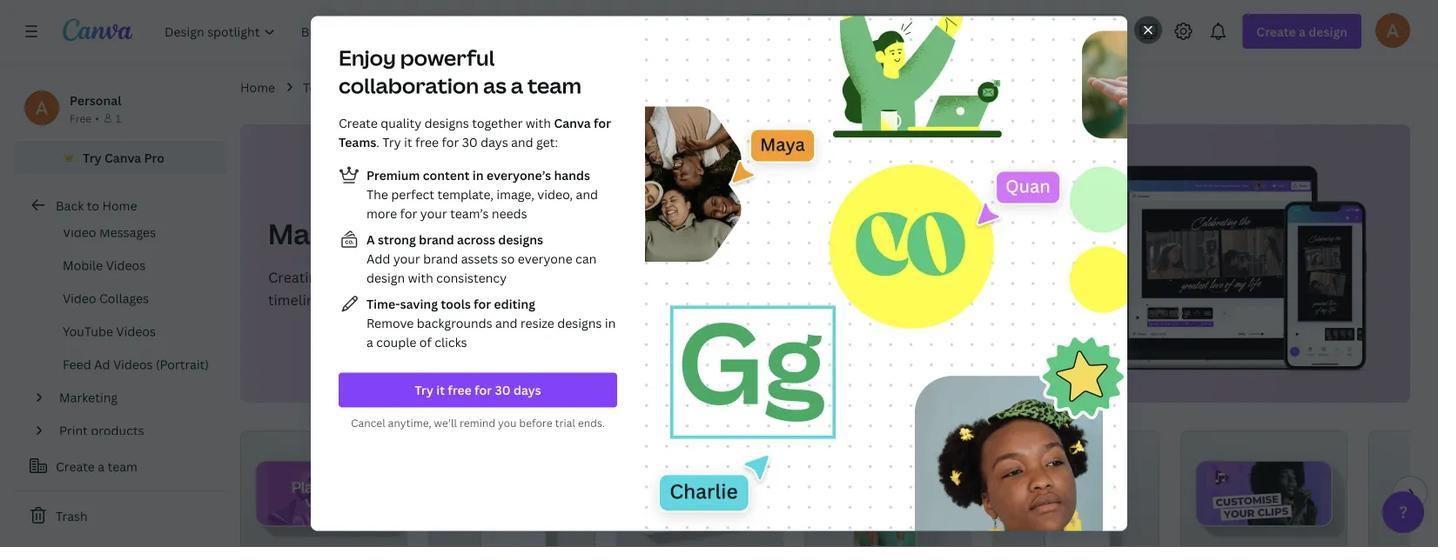 Task type: describe. For each thing, give the bounding box(es) containing it.
marketing
[[59, 390, 118, 406]]

thousands
[[463, 291, 534, 310]]

try canva pro button
[[14, 141, 226, 174]]

image,
[[497, 186, 535, 203]]

fully
[[555, 291, 585, 310]]

trash link
[[14, 499, 226, 534]]

backgrounds
[[417, 315, 492, 332]]

design
[[367, 270, 405, 286]]

motion
[[330, 291, 378, 310]]

cancel
[[351, 416, 385, 431]]

0 vertical spatial 30
[[462, 134, 478, 151]]

•
[[95, 111, 99, 125]]

can
[[576, 251, 597, 267]]

. try it free for 30 days and get:
[[376, 134, 558, 151]]

create a team
[[56, 458, 137, 475]]

canva inside canva for teams
[[554, 115, 591, 131]]

video for video collages
[[63, 290, 96, 307]]

videos
[[328, 268, 373, 287]]

been
[[444, 268, 478, 287]]

youtube
[[63, 323, 113, 340]]

for inside the premium content in everyone's hands the perfect template, image, video, and more for your team's needs
[[400, 205, 417, 222]]

for inside button
[[475, 382, 492, 399]]

with inside creating videos has never been easier with canva's simple drag-and-drop timeline, motion effects, and thousands of fully customizable templates.
[[525, 268, 554, 287]]

0 horizontal spatial home
[[102, 197, 137, 214]]

youtube videos
[[63, 323, 156, 340]]

a inside enjoy powerful collaboration as a team
[[511, 71, 523, 100]]

back to home link
[[14, 188, 226, 223]]

remind
[[460, 416, 495, 431]]

to
[[87, 197, 99, 214]]

videos inside feed ad videos (portrait) link
[[113, 357, 153, 373]]

customizable
[[588, 291, 677, 310]]

canva inside button
[[104, 149, 141, 166]]

free inside the try it free for 30 days button
[[448, 382, 472, 399]]

creating
[[268, 268, 325, 287]]

video,
[[537, 186, 573, 203]]

collaboration
[[339, 71, 479, 100]]

stories
[[418, 215, 514, 253]]

teams
[[339, 134, 376, 151]]

0 vertical spatial free
[[415, 134, 439, 151]]

back to home
[[56, 197, 137, 214]]

mobile videos link
[[28, 249, 226, 282]]

quality
[[381, 115, 422, 131]]

drop
[[726, 268, 758, 287]]

free •
[[70, 111, 99, 125]]

make your stories move image
[[993, 125, 1411, 403]]

0 vertical spatial days
[[481, 134, 508, 151]]

video for video
[[392, 79, 425, 95]]

print products
[[59, 423, 144, 439]]

templates
[[303, 79, 364, 95]]

the
[[367, 186, 388, 203]]

create a team button
[[14, 449, 226, 484]]

and inside time-saving tools for editing remove backgrounds and resize designs in a couple of clicks
[[495, 315, 518, 332]]

try for try it free for 30 days
[[415, 382, 434, 399]]

add
[[367, 251, 390, 267]]

a inside time-saving tools for editing remove backgrounds and resize designs in a couple of clicks
[[367, 334, 373, 351]]

with up get:
[[526, 115, 551, 131]]

everyone's
[[487, 167, 551, 184]]

create quality designs together with
[[339, 115, 554, 131]]

never
[[403, 268, 441, 287]]

enjoy
[[339, 44, 396, 72]]

consistency
[[436, 270, 507, 286]]

products
[[91, 423, 144, 439]]

try it free for 30 days button
[[339, 373, 617, 408]]

mobile videos
[[63, 257, 146, 274]]

timeline,
[[268, 291, 326, 310]]

marketing link
[[52, 381, 216, 414]]

feed
[[63, 357, 91, 373]]

canva for teams
[[339, 115, 611, 151]]

print products link
[[52, 414, 216, 448]]

has
[[376, 268, 399, 287]]

print
[[59, 423, 88, 439]]

content
[[423, 167, 470, 184]]

perfect
[[391, 186, 435, 203]]

youtube videos link
[[28, 315, 226, 348]]

easier
[[481, 268, 522, 287]]

saving
[[400, 296, 438, 313]]

and-
[[695, 268, 726, 287]]

mobile
[[63, 257, 103, 274]]

video for video messages
[[63, 224, 96, 241]]

a inside button
[[98, 458, 105, 475]]

ad
[[94, 357, 110, 373]]

strong
[[378, 232, 416, 248]]

before
[[519, 416, 553, 431]]

together
[[472, 115, 523, 131]]

remove
[[367, 315, 414, 332]]

home link
[[240, 77, 275, 97]]

template,
[[437, 186, 494, 203]]

designs inside time-saving tools for editing remove backgrounds and resize designs in a couple of clicks
[[557, 315, 602, 332]]

creating videos has never been easier with canva's simple drag-and-drop timeline, motion effects, and thousands of fully customizable templates.
[[268, 268, 758, 310]]

premium content in everyone's hands the perfect template, image, video, and more for your team's needs
[[367, 167, 598, 222]]

drag-
[[660, 268, 695, 287]]

we'll
[[434, 416, 457, 431]]

days inside button
[[514, 382, 541, 399]]

time-saving tools for editing remove backgrounds and resize designs in a couple of clicks
[[367, 296, 616, 351]]

make your stories move
[[268, 215, 597, 253]]

trash
[[56, 508, 88, 525]]



Task type: vqa. For each thing, say whether or not it's contained in the screenshot.
. at the left
yes



Task type: locate. For each thing, give the bounding box(es) containing it.
of up "resize"
[[537, 291, 551, 310]]

collages
[[99, 290, 149, 307]]

messages
[[99, 224, 156, 241]]

brand right strong
[[419, 232, 454, 248]]

mobile video image
[[805, 431, 972, 548], [853, 447, 919, 548]]

a
[[511, 71, 523, 100], [367, 334, 373, 351], [98, 458, 105, 475]]

your down perfect
[[420, 205, 447, 222]]

your down the
[[347, 215, 412, 253]]

video collage image
[[993, 431, 1160, 548], [1046, 465, 1109, 530]]

video message image
[[616, 431, 784, 548], [641, 455, 759, 533]]

(portrait)
[[156, 357, 209, 373]]

.
[[376, 134, 380, 151]]

1 vertical spatial team
[[108, 458, 137, 475]]

try up anytime, on the left
[[415, 382, 434, 399]]

try down •
[[83, 149, 102, 166]]

create
[[339, 115, 378, 131], [56, 458, 95, 475]]

of inside creating videos has never been easier with canva's simple drag-and-drop timeline, motion effects, and thousands of fully customizable templates.
[[537, 291, 551, 310]]

and
[[511, 134, 533, 151], [576, 186, 598, 203], [435, 291, 460, 310], [495, 315, 518, 332]]

in down customizable
[[605, 315, 616, 332]]

home left 'templates' link
[[240, 79, 275, 95]]

1 vertical spatial designs
[[498, 232, 543, 248]]

get:
[[536, 134, 558, 151]]

1 vertical spatial days
[[514, 382, 541, 399]]

30 up you
[[495, 382, 511, 399]]

1 vertical spatial videos
[[116, 323, 156, 340]]

0 horizontal spatial it
[[404, 134, 412, 151]]

effects,
[[381, 291, 431, 310]]

1 horizontal spatial a
[[367, 334, 373, 351]]

1 horizontal spatial create
[[339, 115, 378, 131]]

it
[[404, 134, 412, 151], [436, 382, 445, 399]]

back
[[56, 197, 84, 214]]

videos up video collages link
[[106, 257, 146, 274]]

your down strong
[[393, 251, 420, 267]]

resize
[[521, 315, 555, 332]]

0 vertical spatial of
[[537, 291, 551, 310]]

1 horizontal spatial designs
[[498, 232, 543, 248]]

create for create quality designs together with
[[339, 115, 378, 131]]

list
[[339, 165, 617, 352]]

your inside 'a strong brand across designs add your brand assets so everyone can design with consistency'
[[393, 251, 420, 267]]

video up the quality
[[392, 79, 425, 95]]

1 horizontal spatial days
[[514, 382, 541, 399]]

2 vertical spatial videos
[[113, 357, 153, 373]]

0 vertical spatial brand
[[419, 232, 454, 248]]

1 vertical spatial of
[[420, 334, 432, 351]]

across
[[457, 232, 495, 248]]

0 horizontal spatial canva
[[104, 149, 141, 166]]

1 horizontal spatial team
[[528, 71, 582, 100]]

0 vertical spatial videos
[[106, 257, 146, 274]]

video image
[[240, 431, 408, 548], [267, 462, 381, 526]]

editing
[[494, 296, 535, 313]]

videos right "ad"
[[113, 357, 153, 373]]

for inside time-saving tools for editing remove backgrounds and resize designs in a couple of clicks
[[474, 296, 491, 313]]

team
[[528, 71, 582, 100], [108, 458, 137, 475]]

designs down fully
[[557, 315, 602, 332]]

team inside button
[[108, 458, 137, 475]]

and left get:
[[511, 134, 533, 151]]

1 horizontal spatial home
[[240, 79, 275, 95]]

and down editing
[[495, 315, 518, 332]]

2 horizontal spatial designs
[[557, 315, 602, 332]]

video messages
[[63, 224, 156, 241]]

2 horizontal spatial a
[[511, 71, 523, 100]]

30
[[462, 134, 478, 151], [495, 382, 511, 399]]

brand
[[419, 232, 454, 248], [423, 251, 458, 267]]

team inside enjoy powerful collaboration as a team
[[528, 71, 582, 100]]

0 horizontal spatial designs
[[425, 115, 469, 131]]

of inside time-saving tools for editing remove backgrounds and resize designs in a couple of clicks
[[420, 334, 432, 351]]

trial
[[555, 416, 575, 431]]

video messages link
[[28, 216, 226, 249]]

1 horizontal spatial in
[[605, 315, 616, 332]]

a right as
[[511, 71, 523, 100]]

days up the before
[[514, 382, 541, 399]]

a strong brand across designs add your brand assets so everyone can design with consistency
[[367, 232, 597, 286]]

as
[[483, 71, 507, 100]]

time-
[[367, 296, 400, 313]]

1 vertical spatial brand
[[423, 251, 458, 267]]

videos inside the mobile videos link
[[106, 257, 146, 274]]

canva up get:
[[554, 115, 591, 131]]

create for create a team
[[56, 458, 95, 475]]

with inside 'a strong brand across designs add your brand assets so everyone can design with consistency'
[[408, 270, 433, 286]]

video down "back"
[[63, 224, 96, 241]]

personal
[[70, 92, 121, 108]]

0 horizontal spatial days
[[481, 134, 508, 151]]

free down create quality designs together with at the top of page
[[415, 134, 439, 151]]

days down together
[[481, 134, 508, 151]]

create inside button
[[56, 458, 95, 475]]

make
[[268, 215, 341, 253]]

free up we'll
[[448, 382, 472, 399]]

0 horizontal spatial in
[[473, 167, 484, 184]]

more
[[367, 205, 397, 222]]

powerful
[[400, 44, 495, 72]]

0 vertical spatial create
[[339, 115, 378, 131]]

0 horizontal spatial create
[[56, 458, 95, 475]]

0 vertical spatial in
[[473, 167, 484, 184]]

feed ad video (portrait) image
[[1369, 431, 1438, 548]]

facebook video image
[[428, 431, 596, 548], [481, 465, 545, 530]]

1 vertical spatial in
[[605, 315, 616, 332]]

30 inside button
[[495, 382, 511, 399]]

and inside creating videos has never been easier with canva's simple drag-and-drop timeline, motion effects, and thousands of fully customizable templates.
[[435, 291, 460, 310]]

it inside button
[[436, 382, 445, 399]]

1 horizontal spatial 30
[[495, 382, 511, 399]]

your
[[420, 205, 447, 222], [347, 215, 412, 253], [393, 251, 420, 267]]

0 vertical spatial designs
[[425, 115, 469, 131]]

1 vertical spatial canva
[[104, 149, 141, 166]]

a left couple
[[367, 334, 373, 351]]

1 horizontal spatial of
[[537, 291, 551, 310]]

team up get:
[[528, 71, 582, 100]]

premium
[[367, 167, 420, 184]]

0 vertical spatial a
[[511, 71, 523, 100]]

feed ad videos (portrait) link
[[28, 348, 226, 381]]

pro
[[144, 149, 165, 166]]

1 vertical spatial create
[[56, 458, 95, 475]]

with
[[526, 115, 551, 131], [525, 268, 554, 287], [408, 270, 433, 286]]

needs
[[492, 205, 527, 222]]

0 vertical spatial team
[[528, 71, 582, 100]]

a
[[367, 232, 375, 248]]

it up we'll
[[436, 382, 445, 399]]

try it free for 30 days
[[415, 382, 541, 399]]

simple
[[613, 268, 657, 287]]

1 horizontal spatial canva
[[554, 115, 591, 131]]

clicks
[[435, 334, 467, 351]]

in inside time-saving tools for editing remove backgrounds and resize designs in a couple of clicks
[[605, 315, 616, 332]]

1 vertical spatial it
[[436, 382, 445, 399]]

0 horizontal spatial team
[[108, 458, 137, 475]]

try for try canva pro
[[83, 149, 102, 166]]

days
[[481, 134, 508, 151], [514, 382, 541, 399]]

create down the print
[[56, 458, 95, 475]]

2 vertical spatial a
[[98, 458, 105, 475]]

templates link
[[303, 77, 364, 97]]

home right to at left top
[[102, 197, 137, 214]]

free
[[70, 111, 92, 125]]

it down the quality
[[404, 134, 412, 151]]

in inside the premium content in everyone's hands the perfect template, image, video, and more for your team's needs
[[473, 167, 484, 184]]

hands
[[554, 167, 590, 184]]

videos for youtube videos
[[116, 323, 156, 340]]

so
[[501, 251, 515, 267]]

0 horizontal spatial 30
[[462, 134, 478, 151]]

2 vertical spatial designs
[[557, 315, 602, 332]]

team down products
[[108, 458, 137, 475]]

videos for mobile videos
[[106, 257, 146, 274]]

tools
[[441, 296, 471, 313]]

None search field
[[741, 14, 1124, 49]]

canva
[[554, 115, 591, 131], [104, 149, 141, 166]]

team's
[[450, 205, 489, 222]]

videos inside youtube videos link
[[116, 323, 156, 340]]

a down print products
[[98, 458, 105, 475]]

1 vertical spatial 30
[[495, 382, 511, 399]]

0 vertical spatial video
[[392, 79, 425, 95]]

designs inside 'a strong brand across designs add your brand assets so everyone can design with consistency'
[[498, 232, 543, 248]]

templates.
[[681, 291, 752, 310]]

create up the "teams"
[[339, 115, 378, 131]]

and down hands
[[576, 186, 598, 203]]

0 horizontal spatial free
[[415, 134, 439, 151]]

2 horizontal spatial try
[[415, 382, 434, 399]]

anytime,
[[388, 416, 432, 431]]

brand up the never
[[423, 251, 458, 267]]

designs up . try it free for 30 days and get:
[[425, 115, 469, 131]]

list containing premium content in everyone's hands
[[339, 165, 617, 352]]

with down everyone
[[525, 268, 554, 287]]

1 horizontal spatial it
[[436, 382, 445, 399]]

of left clicks
[[420, 334, 432, 351]]

try right .
[[383, 134, 401, 151]]

free
[[415, 134, 439, 151], [448, 382, 472, 399]]

and up backgrounds
[[435, 291, 460, 310]]

in up template,
[[473, 167, 484, 184]]

video down mobile
[[63, 290, 96, 307]]

canva left pro
[[104, 149, 141, 166]]

1 vertical spatial home
[[102, 197, 137, 214]]

1 vertical spatial free
[[448, 382, 472, 399]]

0 horizontal spatial a
[[98, 458, 105, 475]]

for inside canva for teams
[[594, 115, 611, 131]]

everyone
[[518, 251, 573, 267]]

1 vertical spatial video
[[63, 224, 96, 241]]

0 vertical spatial canva
[[554, 115, 591, 131]]

2 vertical spatial video
[[63, 290, 96, 307]]

try canva pro
[[83, 149, 165, 166]]

with up saving
[[408, 270, 433, 286]]

1 horizontal spatial free
[[448, 382, 472, 399]]

video collages link
[[28, 282, 226, 315]]

in
[[473, 167, 484, 184], [605, 315, 616, 332]]

couple
[[376, 334, 417, 351]]

your inside the premium content in everyone's hands the perfect template, image, video, and more for your team's needs
[[420, 205, 447, 222]]

0 vertical spatial home
[[240, 79, 275, 95]]

30 down create quality designs together with at the top of page
[[462, 134, 478, 151]]

designs up so at top
[[498, 232, 543, 248]]

0 vertical spatial it
[[404, 134, 412, 151]]

feed ad videos (portrait)
[[63, 357, 209, 373]]

home
[[240, 79, 275, 95], [102, 197, 137, 214]]

1 horizontal spatial try
[[383, 134, 401, 151]]

0 horizontal spatial of
[[420, 334, 432, 351]]

1 vertical spatial a
[[367, 334, 373, 351]]

top level navigation element
[[153, 14, 700, 49]]

0 horizontal spatial try
[[83, 149, 102, 166]]

youtube video image
[[1181, 431, 1348, 548], [1208, 462, 1321, 526]]

of
[[537, 291, 551, 310], [420, 334, 432, 351]]

and inside the premium content in everyone's hands the perfect template, image, video, and more for your team's needs
[[576, 186, 598, 203]]

you
[[498, 416, 517, 431]]

videos up feed ad videos (portrait) on the left of the page
[[116, 323, 156, 340]]



